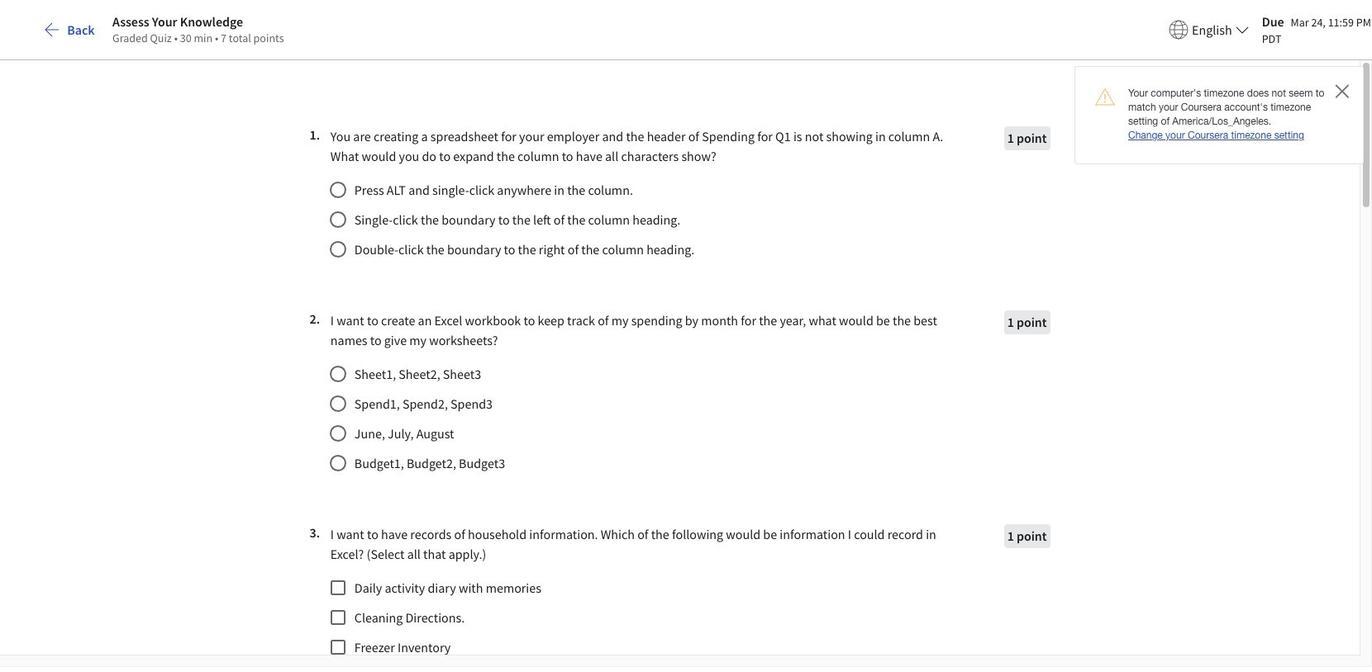 Task type: vqa. For each thing, say whether or not it's contained in the screenshot.
Skills to the left
no



Task type: locate. For each thing, give the bounding box(es) containing it.
timezone mismatch warning modal dialog
[[1075, 66, 1364, 164]]

2 vertical spatial group
[[328, 575, 955, 668]]

Search in course text field
[[249, 17, 497, 47]]

0 vertical spatial group
[[328, 177, 955, 260]]

3 group from the top
[[328, 575, 955, 668]]

dialog
[[0, 0, 1372, 668]]

1 vertical spatial group
[[328, 361, 955, 474]]

tunnel vision dialog
[[0, 0, 1372, 668]]

group
[[328, 177, 955, 260], [328, 361, 955, 474], [328, 575, 955, 668]]



Task type: describe. For each thing, give the bounding box(es) containing it.
coursera image
[[131, 14, 236, 40]]

1 group from the top
[[328, 177, 955, 260]]

2 group from the top
[[328, 361, 955, 474]]



